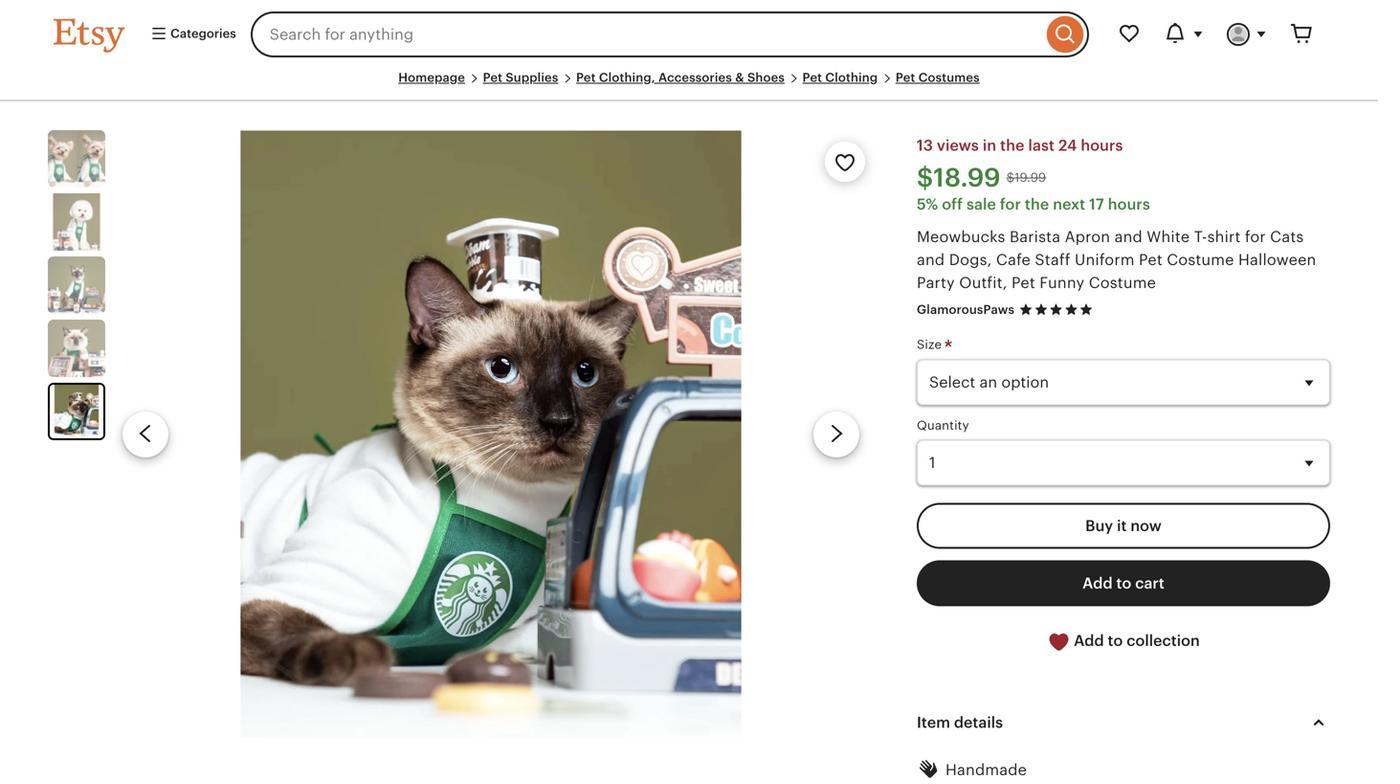 Task type: vqa. For each thing, say whether or not it's contained in the screenshot.
the right AND
yes



Task type: describe. For each thing, give the bounding box(es) containing it.
&
[[736, 70, 745, 85]]

supplies
[[506, 70, 559, 85]]

cart
[[1136, 575, 1165, 592]]

17
[[1090, 196, 1105, 213]]

quantity
[[917, 418, 970, 433]]

buy
[[1086, 518, 1114, 535]]

13
[[917, 137, 934, 154]]

1 horizontal spatial meowbucks barista apron and white t-shirt for cats and dogs image 5 image
[[187, 130, 795, 739]]

pet down white
[[1140, 251, 1163, 268]]

add to collection
[[1071, 633, 1201, 650]]

pet down cafe
[[1012, 274, 1036, 291]]

uniform
[[1075, 251, 1135, 268]]

costumes
[[919, 70, 980, 85]]

pet costumes link
[[896, 70, 980, 85]]

categories banner
[[19, 0, 1360, 69]]

funny
[[1040, 274, 1085, 291]]

pet clothing, accessories & shoes
[[577, 70, 785, 85]]

next
[[1054, 196, 1086, 213]]

pet for pet costumes
[[896, 70, 916, 85]]

white
[[1148, 228, 1191, 245]]

pet clothing
[[803, 70, 878, 85]]

0 vertical spatial hours
[[1082, 137, 1124, 154]]

add to cart
[[1083, 575, 1165, 592]]

now
[[1131, 518, 1162, 535]]

$18.99 $19.99
[[917, 163, 1047, 193]]

shoes
[[748, 70, 785, 85]]

0 vertical spatial the
[[1001, 137, 1025, 154]]

party
[[917, 274, 956, 291]]

0 vertical spatial for
[[1001, 196, 1022, 213]]

homepage
[[399, 70, 465, 85]]

item
[[917, 714, 951, 732]]

clothing,
[[599, 70, 656, 85]]

clothing
[[826, 70, 878, 85]]

meowbucks barista apron and white t-shirt for cats and dogs image 4 image
[[48, 320, 105, 377]]

dogs,
[[950, 251, 993, 268]]

accessories
[[659, 70, 733, 85]]

none search field inside categories "banner"
[[251, 11, 1090, 57]]

buy it now
[[1086, 518, 1162, 535]]

in
[[983, 137, 997, 154]]

details
[[955, 714, 1004, 732]]

add to cart button
[[917, 561, 1331, 607]]

item details button
[[900, 700, 1348, 746]]

shirt
[[1208, 228, 1242, 245]]

apron
[[1065, 228, 1111, 245]]



Task type: locate. For each thing, give the bounding box(es) containing it.
hours right the 17
[[1109, 196, 1151, 213]]

meowbucks barista apron and white t-shirt for cats and dogs image 5 image
[[187, 130, 795, 739], [50, 385, 103, 439]]

the down $19.99
[[1026, 196, 1050, 213]]

cats
[[1271, 228, 1305, 245]]

pet clothing link
[[803, 70, 878, 85]]

cafe
[[997, 251, 1031, 268]]

0 vertical spatial and
[[1115, 228, 1143, 245]]

categories
[[168, 26, 236, 41]]

sale
[[967, 196, 997, 213]]

1 horizontal spatial for
[[1246, 228, 1267, 245]]

0 vertical spatial to
[[1117, 575, 1132, 592]]

hours right 24
[[1082, 137, 1124, 154]]

size
[[917, 338, 946, 352]]

to for collection
[[1108, 633, 1124, 650]]

add left cart at the right of page
[[1083, 575, 1113, 592]]

halloween
[[1239, 251, 1317, 268]]

the
[[1001, 137, 1025, 154], [1026, 196, 1050, 213]]

pet left costumes
[[896, 70, 916, 85]]

1 vertical spatial add
[[1075, 633, 1105, 650]]

categories button
[[136, 17, 245, 52]]

1 horizontal spatial costume
[[1168, 251, 1235, 268]]

0 vertical spatial costume
[[1168, 251, 1235, 268]]

pet for pet supplies
[[483, 70, 503, 85]]

to left collection
[[1108, 633, 1124, 650]]

$19.99
[[1007, 171, 1047, 185]]

add to collection button
[[917, 618, 1331, 665]]

pet left 'clothing'
[[803, 70, 823, 85]]

add for add to cart
[[1083, 575, 1113, 592]]

views
[[937, 137, 980, 154]]

meowbucks barista apron and white t-shirt for cats and dogs image 1 image
[[48, 130, 105, 188]]

meowbucks barista apron and white t-shirt for cats and dogs image 3 image
[[48, 257, 105, 314]]

costume down t- at the top right of the page
[[1168, 251, 1235, 268]]

1 vertical spatial costume
[[1090, 274, 1157, 291]]

1 vertical spatial hours
[[1109, 196, 1151, 213]]

5%
[[917, 196, 939, 213]]

to for cart
[[1117, 575, 1132, 592]]

t-
[[1195, 228, 1208, 245]]

pet left supplies
[[483, 70, 503, 85]]

for inside meowbucks barista apron and white t-shirt for cats and dogs, cafe staff uniform pet costume halloween party outfit, pet funny costume
[[1246, 228, 1267, 245]]

1 vertical spatial the
[[1026, 196, 1050, 213]]

outfit,
[[960, 274, 1008, 291]]

pet left clothing,
[[577, 70, 596, 85]]

glamorouspaws link
[[917, 302, 1015, 317]]

homepage link
[[399, 70, 465, 85]]

menu bar containing homepage
[[54, 69, 1325, 102]]

24
[[1059, 137, 1078, 154]]

13 views in the last 24 hours
[[917, 137, 1124, 154]]

pet clothing, accessories & shoes link
[[577, 70, 785, 85]]

0 horizontal spatial meowbucks barista apron and white t-shirt for cats and dogs image 5 image
[[50, 385, 103, 439]]

and up the party on the top right of page
[[917, 251, 945, 268]]

menu bar
[[54, 69, 1325, 102]]

for
[[1001, 196, 1022, 213], [1246, 228, 1267, 245]]

barista
[[1010, 228, 1061, 245]]

0 horizontal spatial and
[[917, 251, 945, 268]]

and
[[1115, 228, 1143, 245], [917, 251, 945, 268]]

to
[[1117, 575, 1132, 592], [1108, 633, 1124, 650]]

it
[[1118, 518, 1128, 535]]

meowbucks barista apron and white t-shirt for cats and dogs, cafe staff uniform pet costume halloween party outfit, pet funny costume
[[917, 228, 1317, 291]]

meowbucks
[[917, 228, 1006, 245]]

5% off sale for the next 17 hours
[[917, 196, 1151, 213]]

glamorouspaws
[[917, 302, 1015, 317]]

hours
[[1082, 137, 1124, 154], [1109, 196, 1151, 213]]

costume
[[1168, 251, 1235, 268], [1090, 274, 1157, 291]]

1 vertical spatial and
[[917, 251, 945, 268]]

pet supplies link
[[483, 70, 559, 85]]

add for add to collection
[[1075, 633, 1105, 650]]

item details
[[917, 714, 1004, 732]]

$18.99
[[917, 163, 1001, 193]]

1 horizontal spatial and
[[1115, 228, 1143, 245]]

1 vertical spatial for
[[1246, 228, 1267, 245]]

pet supplies
[[483, 70, 559, 85]]

last
[[1029, 137, 1055, 154]]

add
[[1083, 575, 1113, 592], [1075, 633, 1105, 650]]

add down add to cart
[[1075, 633, 1105, 650]]

None search field
[[251, 11, 1090, 57]]

0 vertical spatial add
[[1083, 575, 1113, 592]]

staff
[[1036, 251, 1071, 268]]

pet for pet clothing, accessories & shoes
[[577, 70, 596, 85]]

Search for anything text field
[[251, 11, 1043, 57]]

meowbucks barista apron and white t-shirt for cats and dogs image 2 image
[[48, 194, 105, 251]]

0 horizontal spatial costume
[[1090, 274, 1157, 291]]

for right sale
[[1001, 196, 1022, 213]]

the right in
[[1001, 137, 1025, 154]]

collection
[[1127, 633, 1201, 650]]

to left cart at the right of page
[[1117, 575, 1132, 592]]

pet costumes
[[896, 70, 980, 85]]

costume down the uniform
[[1090, 274, 1157, 291]]

buy it now button
[[917, 503, 1331, 549]]

pet for pet clothing
[[803, 70, 823, 85]]

pet
[[483, 70, 503, 85], [577, 70, 596, 85], [803, 70, 823, 85], [896, 70, 916, 85], [1140, 251, 1163, 268], [1012, 274, 1036, 291]]

for right shirt
[[1246, 228, 1267, 245]]

and up the uniform
[[1115, 228, 1143, 245]]

off
[[943, 196, 963, 213]]

1 vertical spatial to
[[1108, 633, 1124, 650]]

0 horizontal spatial for
[[1001, 196, 1022, 213]]



